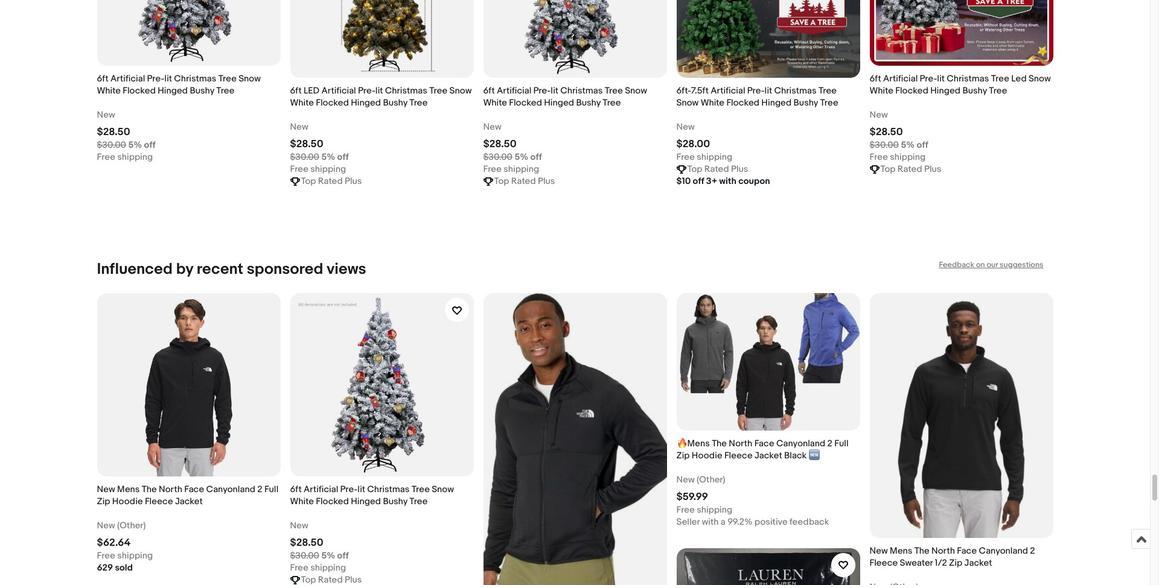Task type: vqa. For each thing, say whether or not it's contained in the screenshot.
6ft LED Artificial Pre-lit Christmas Tree Snow White Flocked Hinged Bushy Tree top rated plus text field
yes



Task type: describe. For each thing, give the bounding box(es) containing it.
629
[[97, 563, 113, 574]]

pre- inside the 6ft led artificial pre-lit christmas tree snow white flocked hinged bushy tree
[[358, 85, 375, 97]]

zip inside new mens the north face canyonland 2 full zip hoodie fleece jacket
[[97, 497, 110, 508]]

$28.00 text field
[[677, 138, 710, 151]]

led
[[1012, 73, 1027, 85]]

$30.00 for new text field related to 6ft artificial pre-lit christmas tree snow white flocked hinged bushy tree
[[290, 551, 319, 562]]

previous price $30.00 5% off text field for 6ft artificial pre-lit christmas tree led snow white flocked hinged bushy tree
[[870, 140, 929, 152]]

full inside new mens the north face canyonland 2 full zip hoodie fleece jacket
[[264, 484, 279, 496]]

new text field for $28.50 text field to the left
[[97, 109, 115, 122]]

$30.00 for new text field associated with 6ft artificial pre-lit christmas tree led snow white flocked hinged bushy tree
[[870, 140, 899, 151]]

previous price $30.00 5% off text field for $28.50 text field to the left
[[97, 140, 156, 152]]

7.5ft
[[691, 85, 709, 97]]

6ft artificial pre-lit christmas tree snow white flocked hinged bushy tree for previous price $30.00 5% off text box related to 6ft artificial pre-lit christmas tree snow white flocked hinged bushy tree
[[290, 484, 454, 508]]

new text field for $28.50 text box corresponding to 6ft artificial pre-lit christmas tree snow white flocked hinged bushy tree
[[483, 122, 502, 134]]

white inside the 6ft led artificial pre-lit christmas tree snow white flocked hinged bushy tree
[[290, 97, 314, 109]]

$59.99 text field
[[677, 492, 708, 504]]

flocked inside the 6ft led artificial pre-lit christmas tree snow white flocked hinged bushy tree
[[316, 97, 349, 109]]

white inside 6ft-7.5ft artificial pre-lit christmas tree snow white flocked hinged bushy tree
[[701, 97, 725, 109]]

top rated plus text field for 6ft artificial pre-lit christmas tree led snow white flocked hinged bushy tree
[[881, 164, 942, 176]]

6ft artificial pre-lit christmas tree snow white flocked hinged bushy tree for previous price $30.00 5% off text field associated with $28.50 text field to the left
[[97, 73, 261, 97]]

previous price $30.00 5% off text field for 6ft led artificial pre-lit christmas tree snow white flocked hinged bushy tree
[[290, 152, 349, 164]]

christmas inside the 6ft led artificial pre-lit christmas tree snow white flocked hinged bushy tree
[[385, 85, 427, 97]]

sponsored
[[247, 260, 323, 279]]

new inside new mens the north face canyonland 2 full zip hoodie fleece jacket
[[97, 484, 115, 496]]

3+
[[706, 176, 718, 187]]

Top Rated Plus text field
[[687, 164, 748, 176]]

previous price $30.00 5% off text field for $28.50 text box corresponding to 6ft artificial pre-lit christmas tree snow white flocked hinged bushy tree
[[483, 152, 542, 164]]

6ft artificial pre-lit christmas tree snow white flocked hinged bushy tree for previous price $30.00 5% off text field related to $28.50 text box corresponding to 6ft artificial pre-lit christmas tree snow white flocked hinged bushy tree
[[483, 85, 647, 109]]

6ft artificial pre-lit christmas tree led snow white flocked hinged bushy tree
[[870, 73, 1051, 97]]

rated inside text field
[[705, 164, 729, 175]]

6ft led artificial pre-lit christmas tree snow white flocked hinged bushy tree
[[290, 85, 472, 109]]

led
[[304, 85, 320, 97]]

snow inside 6ft artificial pre-lit christmas tree led snow white flocked hinged bushy tree
[[1029, 73, 1051, 85]]

group containing $59.99
[[97, 294, 1053, 586]]

positive
[[755, 517, 788, 529]]

new text field for 6ft artificial pre-lit christmas tree led snow white flocked hinged bushy tree
[[870, 109, 888, 122]]

hinged inside 6ft-7.5ft artificial pre-lit christmas tree snow white flocked hinged bushy tree
[[762, 97, 792, 109]]

new inside "new $28.00 free shipping"
[[677, 122, 695, 133]]

rated for 6ft led artificial pre-lit christmas tree snow white flocked hinged bushy tree
[[318, 176, 343, 187]]

north inside 🔥mens the north face canyonland 2 full zip hoodie fleece jacket black 🆕
[[729, 439, 753, 450]]

jacket for new mens the north face canyonland 2 full zip hoodie fleece jacket
[[175, 497, 203, 508]]

$28.00
[[677, 138, 710, 151]]

zip inside 🔥mens the north face canyonland 2 full zip hoodie fleece jacket black 🆕
[[677, 451, 690, 462]]

1 vertical spatial $28.50 text field
[[290, 538, 323, 550]]

pre- inside 6ft-7.5ft artificial pre-lit christmas tree snow white flocked hinged bushy tree
[[747, 85, 765, 97]]

hoodie inside 🔥mens the north face canyonland 2 full zip hoodie fleece jacket black 🆕
[[692, 451, 723, 462]]

face for new mens the north face canyonland 2 fleece sweater 1/2 zip jacket
[[957, 546, 977, 557]]

shipping inside new (other) $62.64 free shipping 629 sold
[[117, 551, 153, 562]]

$62.64
[[97, 538, 131, 550]]

$59.99
[[677, 492, 708, 504]]

bushy inside 6ft-7.5ft artificial pre-lit christmas tree snow white flocked hinged bushy tree
[[794, 97, 818, 109]]

artificial inside 6ft-7.5ft artificial pre-lit christmas tree snow white flocked hinged bushy tree
[[711, 85, 745, 97]]

free shipping text field for $62.64
[[97, 551, 153, 563]]

seller
[[677, 517, 700, 529]]

plus inside text field
[[731, 164, 748, 175]]

mens for sweater
[[890, 546, 913, 557]]

feedback
[[790, 517, 829, 529]]

sweater
[[900, 558, 933, 569]]

$28.50 text field for 6ft led artificial pre-lit christmas tree snow white flocked hinged bushy tree
[[290, 138, 323, 151]]

flocked inside 6ft artificial pre-lit christmas tree led snow white flocked hinged bushy tree
[[896, 85, 929, 97]]

bushy inside 6ft artificial pre-lit christmas tree led snow white flocked hinged bushy tree
[[963, 85, 987, 97]]

hinged inside 6ft artificial pre-lit christmas tree led snow white flocked hinged bushy tree
[[931, 85, 961, 97]]

north for new mens the north face canyonland 2 fleece sweater 1/2 zip jacket
[[932, 546, 955, 557]]

jacket inside 🔥mens the north face canyonland 2 full zip hoodie fleece jacket black 🆕
[[755, 451, 782, 462]]

free inside new (other) $62.64 free shipping 629 sold
[[97, 551, 115, 562]]

shipping inside "new $28.00 free shipping"
[[697, 152, 733, 163]]

free inside "new $28.00 free shipping"
[[677, 152, 695, 163]]

new text field for 6ft-7.5ft artificial pre-lit christmas tree snow white flocked hinged bushy tree
[[677, 122, 695, 134]]

north for new mens the north face canyonland 2 full zip hoodie fleece jacket
[[159, 484, 182, 496]]

face inside 🔥mens the north face canyonland 2 full zip hoodie fleece jacket black 🆕
[[755, 439, 774, 450]]

new inside new mens the north face canyonland 2 fleece sweater 1/2 zip jacket
[[870, 546, 888, 557]]

zip inside new mens the north face canyonland 2 fleece sweater 1/2 zip jacket
[[949, 558, 963, 569]]

new $28.50 $30.00 5% off free shipping for top rated plus text box for 6ft artificial pre-lit christmas tree led snow white flocked hinged bushy tree
[[870, 109, 929, 163]]

top for 6ft led artificial pre-lit christmas tree snow white flocked hinged bushy tree
[[301, 176, 316, 187]]

new text field for 6ft led artificial pre-lit christmas tree snow white flocked hinged bushy tree
[[290, 122, 308, 134]]

shipping inside new (other) $59.99 free shipping seller with a 99.2% positive feedback
[[697, 505, 733, 516]]

white inside 6ft artificial pre-lit christmas tree led snow white flocked hinged bushy tree
[[870, 85, 894, 97]]

2 for new mens the north face canyonland 2 fleece sweater 1/2 zip jacket
[[1030, 546, 1035, 557]]

the for new mens the north face canyonland 2 full zip hoodie fleece jacket
[[142, 484, 157, 496]]

with inside new (other) $59.99 free shipping seller with a 99.2% positive feedback
[[702, 517, 719, 529]]

the inside 🔥mens the north face canyonland 2 full zip hoodie fleece jacket black 🆕
[[712, 439, 727, 450]]

top rated plus for 6ft led artificial pre-lit christmas tree snow white flocked hinged bushy tree
[[301, 176, 362, 187]]

canyonland for new mens the north face canyonland 2 fleece sweater 1/2 zip jacket
[[979, 546, 1028, 557]]

🔥mens
[[677, 439, 710, 450]]

lit for the bottom $28.50 text field
[[358, 484, 365, 496]]

previous price $30.00 5% off text field for 6ft artificial pre-lit christmas tree snow white flocked hinged bushy tree
[[290, 551, 349, 563]]

influenced
[[97, 260, 173, 279]]

new $28.50 $30.00 5% off free shipping for top rated plus text box corresponding to 6ft led artificial pre-lit christmas tree snow white flocked hinged bushy tree
[[290, 122, 349, 175]]

629 sold text field
[[97, 563, 133, 575]]

artificial inside the 6ft led artificial pre-lit christmas tree snow white flocked hinged bushy tree
[[322, 85, 356, 97]]

new (other) $59.99 free shipping seller with a 99.2% positive feedback
[[677, 475, 829, 529]]

fleece inside 🔥mens the north face canyonland 2 full zip hoodie fleece jacket black 🆕
[[725, 451, 753, 462]]



Task type: locate. For each thing, give the bounding box(es) containing it.
2 horizontal spatial jacket
[[965, 558, 992, 569]]

fleece up new (other) text field
[[145, 497, 173, 508]]

99.2%
[[728, 517, 753, 529]]

top rated plus for 6ft artificial pre-lit christmas tree led snow white flocked hinged bushy tree
[[881, 164, 942, 175]]

free inside new (other) $59.99 free shipping seller with a 99.2% positive feedback
[[677, 505, 695, 516]]

by
[[176, 260, 193, 279]]

plus for 6ft led artificial pre-lit christmas tree snow white flocked hinged bushy tree
[[345, 176, 362, 187]]

the inside new mens the north face canyonland 2 fleece sweater 1/2 zip jacket
[[915, 546, 930, 557]]

bushy
[[190, 85, 214, 97], [963, 85, 987, 97], [383, 97, 408, 109], [576, 97, 601, 109], [794, 97, 818, 109], [383, 497, 408, 508]]

(other)
[[697, 475, 726, 486], [117, 521, 146, 532]]

0 horizontal spatial (other)
[[117, 521, 146, 532]]

1 horizontal spatial fleece
[[725, 451, 753, 462]]

0 vertical spatial $28.50 text field
[[97, 126, 130, 138]]

(other) up $59.99
[[697, 475, 726, 486]]

fleece up new (other) text box
[[725, 451, 753, 462]]

0 horizontal spatial zip
[[97, 497, 110, 508]]

6ft inside 6ft artificial pre-lit christmas tree led snow white flocked hinged bushy tree
[[870, 73, 881, 85]]

0 horizontal spatial jacket
[[175, 497, 203, 508]]

canyonland inside 🔥mens the north face canyonland 2 full zip hoodie fleece jacket black 🆕
[[776, 439, 826, 450]]

2 group from the top
[[97, 294, 1053, 586]]

Seller with a 99.2% positive feedback text field
[[677, 517, 829, 529]]

1 horizontal spatial previous price $30.00 5% off text field
[[483, 152, 542, 164]]

2 vertical spatial the
[[915, 546, 930, 557]]

2 vertical spatial zip
[[949, 558, 963, 569]]

0 vertical spatial 2
[[828, 439, 833, 450]]

mens for zip
[[117, 484, 140, 496]]

Top Rated Plus text field
[[881, 164, 942, 176], [301, 176, 362, 188], [494, 176, 555, 188]]

6ft artificial pre-lit christmas tree snow white flocked hinged bushy tree
[[97, 73, 261, 97], [483, 85, 647, 109], [290, 484, 454, 508]]

1 vertical spatial mens
[[890, 546, 913, 557]]

face inside new mens the north face canyonland 2 full zip hoodie fleece jacket
[[184, 484, 204, 496]]

rated for 6ft artificial pre-lit christmas tree led snow white flocked hinged bushy tree
[[898, 164, 922, 175]]

tree
[[218, 73, 237, 85], [991, 73, 1010, 85], [216, 85, 235, 97], [429, 85, 448, 97], [605, 85, 623, 97], [819, 85, 837, 97], [989, 85, 1007, 97], [410, 97, 428, 109], [603, 97, 621, 109], [820, 97, 838, 109], [412, 484, 430, 496], [410, 497, 428, 508]]

our
[[987, 260, 998, 270]]

2 horizontal spatial north
[[932, 546, 955, 557]]

new $28.50 $30.00 5% off free shipping for top rated plus text box corresponding to 6ft artificial pre-lit christmas tree snow white flocked hinged bushy tree
[[483, 122, 542, 175]]

6ft
[[97, 73, 108, 85], [870, 73, 881, 85], [290, 85, 302, 97], [483, 85, 495, 97], [290, 484, 302, 496]]

1 horizontal spatial $28.50 text field
[[483, 138, 517, 151]]

1 horizontal spatial canyonland
[[776, 439, 826, 450]]

None text field
[[301, 575, 362, 586], [870, 582, 919, 586], [301, 575, 362, 586], [870, 582, 919, 586]]

$28.50
[[97, 126, 130, 138], [870, 126, 903, 138], [290, 138, 323, 151], [483, 138, 517, 151], [290, 538, 323, 550]]

hinged inside the 6ft led artificial pre-lit christmas tree snow white flocked hinged bushy tree
[[351, 97, 381, 109]]

0 horizontal spatial 6ft artificial pre-lit christmas tree snow white flocked hinged bushy tree
[[97, 73, 261, 97]]

off inside text box
[[693, 176, 704, 187]]

lit inside 6ft artificial pre-lit christmas tree led snow white flocked hinged bushy tree
[[937, 73, 945, 85]]

1 horizontal spatial the
[[712, 439, 727, 450]]

6ft inside the 6ft led artificial pre-lit christmas tree snow white flocked hinged bushy tree
[[290, 85, 302, 97]]

pre- inside 6ft artificial pre-lit christmas tree led snow white flocked hinged bushy tree
[[920, 73, 937, 85]]

1 vertical spatial with
[[702, 517, 719, 529]]

0 horizontal spatial $28.50 text field
[[97, 126, 130, 138]]

with
[[720, 176, 737, 187], [702, 517, 719, 529]]

the up new (other) text field
[[142, 484, 157, 496]]

christmas
[[174, 73, 216, 85], [947, 73, 989, 85], [385, 85, 427, 97], [561, 85, 603, 97], [774, 85, 817, 97], [367, 484, 410, 496]]

0 horizontal spatial new text field
[[97, 109, 115, 122]]

0 horizontal spatial canyonland
[[206, 484, 255, 496]]

0 horizontal spatial face
[[184, 484, 204, 496]]

the right 🔥mens
[[712, 439, 727, 450]]

1 vertical spatial (other)
[[117, 521, 146, 532]]

fleece inside new mens the north face canyonland 2 full zip hoodie fleece jacket
[[145, 497, 173, 508]]

mens inside new mens the north face canyonland 2 full zip hoodie fleece jacket
[[117, 484, 140, 496]]

0 horizontal spatial the
[[142, 484, 157, 496]]

(other) up $62.64
[[117, 521, 146, 532]]

$28.50 text field for 6ft artificial pre-lit christmas tree snow white flocked hinged bushy tree
[[483, 138, 517, 151]]

2 vertical spatial face
[[957, 546, 977, 557]]

fleece
[[725, 451, 753, 462], [145, 497, 173, 508], [870, 558, 898, 569]]

0 vertical spatial canyonland
[[776, 439, 826, 450]]

New text field
[[870, 109, 888, 122], [290, 122, 308, 134], [677, 122, 695, 134], [290, 521, 308, 533]]

1 vertical spatial the
[[142, 484, 157, 496]]

lit inside 6ft-7.5ft artificial pre-lit christmas tree snow white flocked hinged bushy tree
[[765, 85, 772, 97]]

previous price $30.00 5% off text field
[[97, 140, 156, 152], [483, 152, 542, 164]]

lit
[[164, 73, 172, 85], [937, 73, 945, 85], [375, 85, 383, 97], [551, 85, 559, 97], [765, 85, 772, 97], [358, 484, 365, 496]]

0 horizontal spatial mens
[[117, 484, 140, 496]]

plus for 6ft artificial pre-lit christmas tree led snow white flocked hinged bushy tree
[[924, 164, 942, 175]]

2 vertical spatial canyonland
[[979, 546, 1028, 557]]

canyonland
[[776, 439, 826, 450], [206, 484, 255, 496], [979, 546, 1028, 557]]

jacket inside new mens the north face canyonland 2 full zip hoodie fleece jacket
[[175, 497, 203, 508]]

(other) inside new (other) $59.99 free shipping seller with a 99.2% positive feedback
[[697, 475, 726, 486]]

mens up new (other) text field
[[117, 484, 140, 496]]

group
[[97, 0, 1053, 188], [97, 294, 1053, 586]]

2 horizontal spatial face
[[957, 546, 977, 557]]

1 vertical spatial canyonland
[[206, 484, 255, 496]]

2 horizontal spatial zip
[[949, 558, 963, 569]]

lit inside the 6ft led artificial pre-lit christmas tree snow white flocked hinged bushy tree
[[375, 85, 383, 97]]

christmas inside 6ft-7.5ft artificial pre-lit christmas tree snow white flocked hinged bushy tree
[[774, 85, 817, 97]]

$28.50 text field
[[97, 126, 130, 138], [290, 538, 323, 550]]

feedback on our suggestions link
[[939, 260, 1044, 270]]

0 vertical spatial north
[[729, 439, 753, 450]]

canyonland for new mens the north face canyonland 2 full zip hoodie fleece jacket
[[206, 484, 255, 496]]

Free shipping text field
[[97, 152, 153, 164], [677, 152, 733, 164], [870, 152, 926, 164], [290, 164, 346, 176], [290, 563, 346, 575]]

new (other) $62.64 free shipping 629 sold
[[97, 521, 153, 574]]

bushy inside the 6ft led artificial pre-lit christmas tree snow white flocked hinged bushy tree
[[383, 97, 408, 109]]

top rated plus for 6ft artificial pre-lit christmas tree snow white flocked hinged bushy tree
[[494, 176, 555, 187]]

rated for 6ft artificial pre-lit christmas tree snow white flocked hinged bushy tree
[[511, 176, 536, 187]]

new mens the north face canyonland 2 fleece sweater 1/2 zip jacket
[[870, 546, 1035, 569]]

1 group from the top
[[97, 0, 1053, 188]]

1 vertical spatial fleece
[[145, 497, 173, 508]]

0 horizontal spatial hoodie
[[112, 497, 143, 508]]

1 horizontal spatial jacket
[[755, 451, 782, 462]]

rated
[[705, 164, 729, 175], [898, 164, 922, 175], [318, 176, 343, 187], [511, 176, 536, 187]]

$30.00
[[97, 140, 126, 151], [870, 140, 899, 151], [290, 152, 319, 163], [483, 152, 513, 163], [290, 551, 319, 562]]

recent
[[197, 260, 243, 279]]

2
[[828, 439, 833, 450], [257, 484, 262, 496], [1030, 546, 1035, 557]]

snow inside the 6ft led artificial pre-lit christmas tree snow white flocked hinged bushy tree
[[450, 85, 472, 97]]

canyonland inside new mens the north face canyonland 2 full zip hoodie fleece jacket
[[206, 484, 255, 496]]

previous price $30.00 5% off text field
[[870, 140, 929, 152], [290, 152, 349, 164], [290, 551, 349, 563]]

2 horizontal spatial 2
[[1030, 546, 1035, 557]]

New text field
[[97, 109, 115, 122], [483, 122, 502, 134]]

black
[[784, 451, 807, 462]]

suggestions
[[1000, 260, 1044, 270]]

0 vertical spatial group
[[97, 0, 1053, 188]]

free
[[97, 152, 115, 163], [677, 152, 695, 163], [870, 152, 888, 163], [290, 164, 309, 175], [483, 164, 502, 175], [677, 505, 695, 516], [97, 551, 115, 562], [290, 563, 309, 574]]

the inside new mens the north face canyonland 2 full zip hoodie fleece jacket
[[142, 484, 157, 496]]

0 horizontal spatial fleece
[[145, 497, 173, 508]]

6ft-
[[677, 85, 691, 97]]

new mens the north face canyonland 2 full zip hoodie fleece jacket
[[97, 484, 279, 508]]

6ft-7.5ft artificial pre-lit christmas tree snow white flocked hinged bushy tree
[[677, 85, 838, 109]]

0 vertical spatial with
[[720, 176, 737, 187]]

new mens the north face canyonland 2 fleece sweater 1/2 zip jacket link
[[870, 294, 1053, 586]]

2 vertical spatial fleece
[[870, 558, 898, 569]]

hoodie down 🔥mens
[[692, 451, 723, 462]]

face
[[755, 439, 774, 450], [184, 484, 204, 496], [957, 546, 977, 557]]

artificial
[[110, 73, 145, 85], [883, 73, 918, 85], [322, 85, 356, 97], [497, 85, 532, 97], [711, 85, 745, 97], [304, 484, 338, 496]]

artificial inside 6ft artificial pre-lit christmas tree led snow white flocked hinged bushy tree
[[883, 73, 918, 85]]

snow
[[239, 73, 261, 85], [1029, 73, 1051, 85], [450, 85, 472, 97], [625, 85, 647, 97], [677, 97, 699, 109], [432, 484, 454, 496]]

$30.00 for 6ft led artificial pre-lit christmas tree snow white flocked hinged bushy tree new text field
[[290, 152, 319, 163]]

0 horizontal spatial full
[[264, 484, 279, 496]]

north inside new mens the north face canyonland 2 full zip hoodie fleece jacket
[[159, 484, 182, 496]]

new text field for 6ft artificial pre-lit christmas tree snow white flocked hinged bushy tree
[[290, 521, 308, 533]]

shipping
[[117, 152, 153, 163], [697, 152, 733, 163], [890, 152, 926, 163], [311, 164, 346, 175], [504, 164, 539, 175], [697, 505, 733, 516], [117, 551, 153, 562], [311, 563, 346, 574]]

face for new mens the north face canyonland 2 full zip hoodie fleece jacket
[[184, 484, 204, 496]]

1 horizontal spatial new text field
[[483, 122, 502, 134]]

1 vertical spatial face
[[184, 484, 204, 496]]

white
[[97, 85, 121, 97], [870, 85, 894, 97], [290, 97, 314, 109], [483, 97, 507, 109], [701, 97, 725, 109], [290, 497, 314, 508]]

the
[[712, 439, 727, 450], [142, 484, 157, 496], [915, 546, 930, 557]]

1 horizontal spatial zip
[[677, 451, 690, 462]]

2 vertical spatial jacket
[[965, 558, 992, 569]]

zip up new (other) text field
[[97, 497, 110, 508]]

top for 6ft artificial pre-lit christmas tree led snow white flocked hinged bushy tree
[[881, 164, 896, 175]]

plus
[[731, 164, 748, 175], [924, 164, 942, 175], [345, 176, 362, 187], [538, 176, 555, 187]]

2 vertical spatial north
[[932, 546, 955, 557]]

on
[[976, 260, 985, 270]]

0 vertical spatial (other)
[[697, 475, 726, 486]]

2 inside new mens the north face canyonland 2 fleece sweater 1/2 zip jacket
[[1030, 546, 1035, 557]]

new inside new (other) $62.64 free shipping 629 sold
[[97, 521, 115, 532]]

full
[[835, 439, 849, 450], [264, 484, 279, 496]]

0 horizontal spatial $28.50 text field
[[290, 138, 323, 151]]

2 inside 🔥mens the north face canyonland 2 full zip hoodie fleece jacket black 🆕
[[828, 439, 833, 450]]

0 vertical spatial the
[[712, 439, 727, 450]]

2 horizontal spatial 6ft artificial pre-lit christmas tree snow white flocked hinged bushy tree
[[483, 85, 647, 109]]

zip right 1/2
[[949, 558, 963, 569]]

0 vertical spatial mens
[[117, 484, 140, 496]]

0 vertical spatial hoodie
[[692, 451, 723, 462]]

2 horizontal spatial free shipping text field
[[677, 505, 733, 517]]

2 vertical spatial free shipping text field
[[97, 551, 153, 563]]

0 horizontal spatial with
[[702, 517, 719, 529]]

a
[[721, 517, 726, 529]]

1 vertical spatial north
[[159, 484, 182, 496]]

1 horizontal spatial 6ft artificial pre-lit christmas tree snow white flocked hinged bushy tree
[[290, 484, 454, 508]]

1 horizontal spatial north
[[729, 439, 753, 450]]

🆕
[[809, 451, 820, 462]]

0 vertical spatial jacket
[[755, 451, 782, 462]]

hoodie
[[692, 451, 723, 462], [112, 497, 143, 508]]

jacket inside new mens the north face canyonland 2 fleece sweater 1/2 zip jacket
[[965, 558, 992, 569]]

1 horizontal spatial mens
[[890, 546, 913, 557]]

2 horizontal spatial the
[[915, 546, 930, 557]]

mens inside new mens the north face canyonland 2 fleece sweater 1/2 zip jacket
[[890, 546, 913, 557]]

full inside 🔥mens the north face canyonland 2 full zip hoodie fleece jacket black 🆕
[[835, 439, 849, 450]]

mens
[[117, 484, 140, 496], [890, 546, 913, 557]]

pre-
[[147, 73, 164, 85], [920, 73, 937, 85], [358, 85, 375, 97], [534, 85, 551, 97], [747, 85, 765, 97], [340, 484, 358, 496]]

zip down 🔥mens
[[677, 451, 690, 462]]

free shipping text field for $59.99
[[677, 505, 733, 517]]

$10 off 3+ with coupon
[[677, 176, 770, 187]]

1 vertical spatial zip
[[97, 497, 110, 508]]

top inside text field
[[687, 164, 703, 175]]

1 horizontal spatial with
[[720, 176, 737, 187]]

the up "sweater"
[[915, 546, 930, 557]]

New (Other) text field
[[677, 475, 726, 487]]

Free shipping text field
[[483, 164, 539, 176], [677, 505, 733, 517], [97, 551, 153, 563]]

0 horizontal spatial 2
[[257, 484, 262, 496]]

0 vertical spatial full
[[835, 439, 849, 450]]

new $28.00 free shipping
[[677, 122, 733, 163]]

top
[[687, 164, 703, 175], [881, 164, 896, 175], [301, 176, 316, 187], [494, 176, 509, 187]]

New (Other) text field
[[97, 521, 146, 533]]

1 horizontal spatial $28.50 text field
[[290, 538, 323, 550]]

$28.50 text field
[[870, 126, 903, 138], [290, 138, 323, 151], [483, 138, 517, 151]]

1 vertical spatial group
[[97, 294, 1053, 586]]

snow inside 6ft-7.5ft artificial pre-lit christmas tree snow white flocked hinged bushy tree
[[677, 97, 699, 109]]

1 horizontal spatial (other)
[[697, 475, 726, 486]]

🔥mens the north face canyonland 2 full zip hoodie fleece jacket black 🆕
[[677, 439, 849, 462]]

0 vertical spatial zip
[[677, 451, 690, 462]]

off
[[144, 140, 156, 151], [917, 140, 929, 151], [337, 152, 349, 163], [531, 152, 542, 163], [693, 176, 704, 187], [337, 551, 349, 562]]

$10 off 3+ with coupon text field
[[677, 176, 770, 188]]

the for new mens the north face canyonland 2 fleece sweater 1/2 zip jacket
[[915, 546, 930, 557]]

canyonland inside new mens the north face canyonland 2 fleece sweater 1/2 zip jacket
[[979, 546, 1028, 557]]

flocked
[[123, 85, 156, 97], [896, 85, 929, 97], [316, 97, 349, 109], [509, 97, 542, 109], [727, 97, 760, 109], [316, 497, 349, 508]]

jacket for new mens the north face canyonland 2 fleece sweater 1/2 zip jacket
[[965, 558, 992, 569]]

1 vertical spatial 2
[[257, 484, 262, 496]]

mens up "sweater"
[[890, 546, 913, 557]]

2 horizontal spatial fleece
[[870, 558, 898, 569]]

new inside new (other) $59.99 free shipping seller with a 99.2% positive feedback
[[677, 475, 695, 486]]

1 horizontal spatial free shipping text field
[[483, 164, 539, 176]]

hoodie inside new mens the north face canyonland 2 full zip hoodie fleece jacket
[[112, 497, 143, 508]]

christmas inside 6ft artificial pre-lit christmas tree led snow white flocked hinged bushy tree
[[947, 73, 989, 85]]

jacket
[[755, 451, 782, 462], [175, 497, 203, 508], [965, 558, 992, 569]]

top for 6ft artificial pre-lit christmas tree snow white flocked hinged bushy tree
[[494, 176, 509, 187]]

feedback
[[939, 260, 975, 270]]

feedback on our suggestions
[[939, 260, 1044, 270]]

1 horizontal spatial hoodie
[[692, 451, 723, 462]]

hoodie up new (other) text field
[[112, 497, 143, 508]]

fleece inside new mens the north face canyonland 2 fleece sweater 1/2 zip jacket
[[870, 558, 898, 569]]

0 vertical spatial face
[[755, 439, 774, 450]]

2 for new mens the north face canyonland 2 full zip hoodie fleece jacket
[[257, 484, 262, 496]]

0 horizontal spatial previous price $30.00 5% off text field
[[97, 140, 156, 152]]

2 horizontal spatial canyonland
[[979, 546, 1028, 557]]

1 horizontal spatial top rated plus text field
[[494, 176, 555, 188]]

face inside new mens the north face canyonland 2 fleece sweater 1/2 zip jacket
[[957, 546, 977, 557]]

(other) for $62.64
[[117, 521, 146, 532]]

(other) inside new (other) $62.64 free shipping 629 sold
[[117, 521, 146, 532]]

lit for $28.50 text box associated with 6ft artificial pre-lit christmas tree led snow white flocked hinged bushy tree
[[937, 73, 945, 85]]

top rated plus text field for 6ft artificial pre-lit christmas tree snow white flocked hinged bushy tree
[[494, 176, 555, 188]]

north
[[729, 439, 753, 450], [159, 484, 182, 496], [932, 546, 955, 557]]

fleece left "sweater"
[[870, 558, 898, 569]]

top rated plus
[[687, 164, 748, 175], [881, 164, 942, 175], [301, 176, 362, 187], [494, 176, 555, 187]]

(other) for $59.99
[[697, 475, 726, 486]]

0 vertical spatial fleece
[[725, 451, 753, 462]]

$28.50 text field for 6ft artificial pre-lit christmas tree led snow white flocked hinged bushy tree
[[870, 126, 903, 138]]

group containing $28.50
[[97, 0, 1053, 188]]

new $28.50 $30.00 5% off free shipping
[[97, 109, 156, 163], [870, 109, 929, 163], [290, 122, 349, 175], [483, 122, 542, 175], [290, 521, 349, 574]]

5%
[[128, 140, 142, 151], [901, 140, 915, 151], [321, 152, 335, 163], [515, 152, 529, 163], [321, 551, 335, 562]]

$10
[[677, 176, 691, 187]]

coupon
[[739, 176, 770, 187]]

1 vertical spatial hoodie
[[112, 497, 143, 508]]

flocked inside 6ft-7.5ft artificial pre-lit christmas tree snow white flocked hinged bushy tree
[[727, 97, 760, 109]]

top rated plus text field for 6ft led artificial pre-lit christmas tree snow white flocked hinged bushy tree
[[301, 176, 362, 188]]

1/2
[[935, 558, 947, 569]]

2 horizontal spatial $28.50 text field
[[870, 126, 903, 138]]

plus for 6ft artificial pre-lit christmas tree snow white flocked hinged bushy tree
[[538, 176, 555, 187]]

0 horizontal spatial top rated plus text field
[[301, 176, 362, 188]]

north inside new mens the north face canyonland 2 fleece sweater 1/2 zip jacket
[[932, 546, 955, 557]]

lit for $28.50 text box corresponding to 6ft artificial pre-lit christmas tree snow white flocked hinged bushy tree
[[551, 85, 559, 97]]

1 horizontal spatial face
[[755, 439, 774, 450]]

hinged
[[158, 85, 188, 97], [931, 85, 961, 97], [351, 97, 381, 109], [544, 97, 574, 109], [762, 97, 792, 109], [351, 497, 381, 508]]

zip
[[677, 451, 690, 462], [97, 497, 110, 508], [949, 558, 963, 569]]

2 inside new mens the north face canyonland 2 full zip hoodie fleece jacket
[[257, 484, 262, 496]]

lit for $28.50 text field to the left
[[164, 73, 172, 85]]

1 horizontal spatial 2
[[828, 439, 833, 450]]

1 vertical spatial free shipping text field
[[677, 505, 733, 517]]

1 horizontal spatial full
[[835, 439, 849, 450]]

$62.64 text field
[[97, 538, 131, 550]]

views
[[327, 260, 366, 279]]

with right 3+ at the right top of the page
[[720, 176, 737, 187]]

with inside "$10 off 3+ with coupon" text box
[[720, 176, 737, 187]]

0 horizontal spatial free shipping text field
[[97, 551, 153, 563]]

influenced by recent sponsored views
[[97, 260, 366, 279]]

sold
[[115, 563, 133, 574]]

with left a
[[702, 517, 719, 529]]

2 vertical spatial 2
[[1030, 546, 1035, 557]]

new
[[97, 109, 115, 121], [870, 109, 888, 121], [290, 122, 308, 133], [483, 122, 502, 133], [677, 122, 695, 133], [677, 475, 695, 486], [97, 484, 115, 496], [97, 521, 115, 532], [290, 521, 308, 532], [870, 546, 888, 557]]

1 vertical spatial jacket
[[175, 497, 203, 508]]

1 vertical spatial full
[[264, 484, 279, 496]]

0 vertical spatial free shipping text field
[[483, 164, 539, 176]]

0 horizontal spatial north
[[159, 484, 182, 496]]

2 horizontal spatial top rated plus text field
[[881, 164, 942, 176]]



